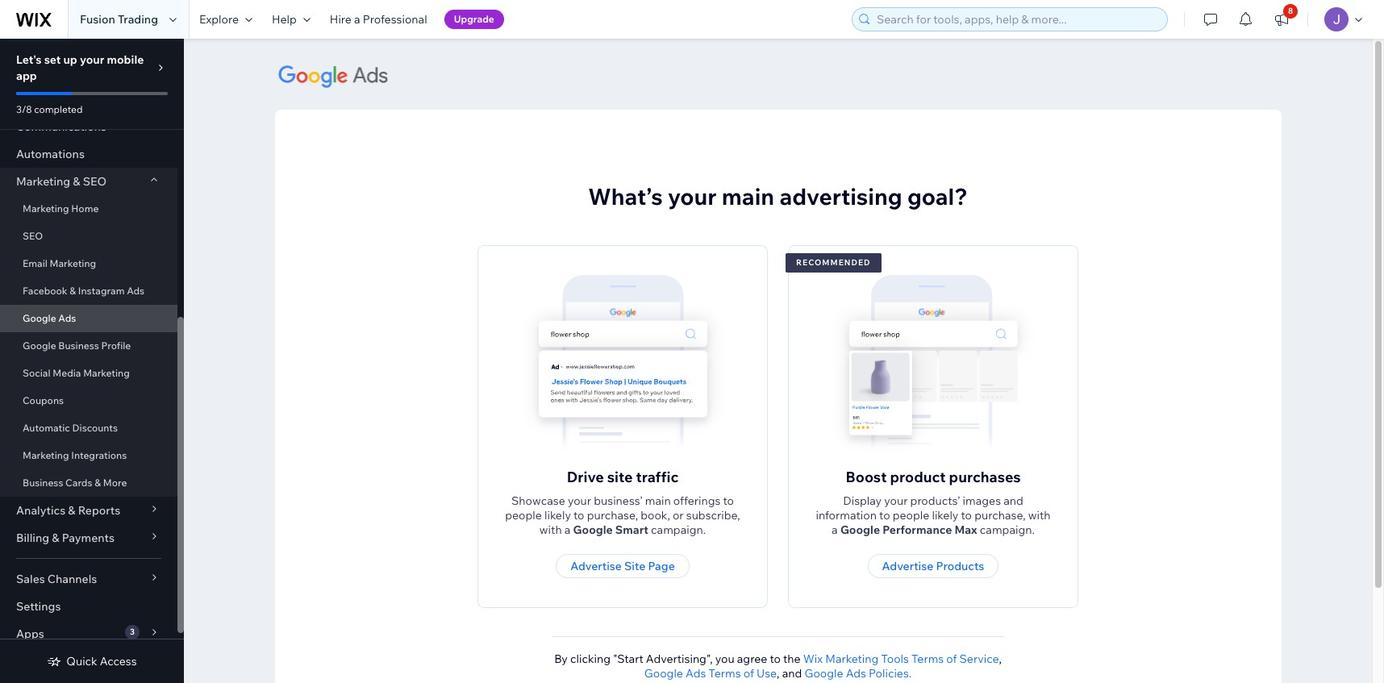 Task type: vqa. For each thing, say whether or not it's contained in the screenshot.
option
no



Task type: describe. For each thing, give the bounding box(es) containing it.
display your products' images and information to people likely to purchase, with a
[[816, 494, 1051, 538]]

google for google business profile
[[23, 340, 56, 352]]

advertise products button
[[868, 554, 999, 579]]

purchase, inside showcase your business' main offerings to people likely to purchase, book, or subscribe, with a
[[587, 509, 638, 523]]

google business profile link
[[0, 332, 178, 360]]

images
[[963, 494, 1002, 509]]

business inside "business cards & more" 'link'
[[23, 477, 63, 489]]

facebook
[[23, 285, 67, 297]]

0 horizontal spatial terms
[[709, 667, 741, 681]]

with inside showcase your business' main offerings to people likely to purchase, book, or subscribe, with a
[[540, 523, 562, 538]]

advertising
[[780, 182, 903, 211]]

professional
[[363, 12, 427, 27]]

max
[[955, 523, 978, 538]]

marketing integrations
[[23, 449, 127, 462]]

service
[[960, 652, 999, 667]]

payments
[[62, 531, 115, 546]]

marketing inside popup button
[[16, 174, 70, 189]]

showcase your business' main offerings to people likely to purchase, book, or subscribe, with a
[[505, 494, 741, 538]]

wix
[[804, 652, 823, 667]]

display
[[843, 494, 882, 509]]

automations
[[16, 147, 85, 161]]

business cards & more link
[[0, 470, 178, 497]]

1 horizontal spatial main
[[722, 182, 775, 211]]

products
[[936, 559, 985, 574]]

google right "start
[[645, 667, 683, 681]]

your for what's your main advertising goal?
[[668, 182, 717, 211]]

0 horizontal spatial of
[[744, 667, 754, 681]]

marketing down profile
[[83, 367, 130, 379]]

to right products' at the bottom right of the page
[[962, 509, 972, 523]]

integrations
[[71, 449, 127, 462]]

email marketing link
[[0, 250, 178, 278]]

agree
[[737, 652, 768, 667]]

likely inside the display your products' images and information to people likely to purchase, with a
[[932, 509, 959, 523]]

people inside the display your products' images and information to people likely to purchase, with a
[[893, 509, 930, 523]]

3/8 completed
[[16, 103, 83, 115]]

you
[[716, 652, 735, 667]]

product
[[890, 468, 946, 487]]

social media marketing
[[23, 367, 130, 379]]

ads up google business profile
[[58, 312, 76, 324]]

instagram
[[78, 285, 125, 297]]

up
[[63, 52, 77, 67]]

billing
[[16, 531, 49, 546]]

marketing down the automatic
[[23, 449, 69, 462]]

Search for tools, apps, help & more... field
[[872, 8, 1163, 31]]

social
[[23, 367, 51, 379]]

with inside the display your products' images and information to people likely to purchase, with a
[[1029, 509, 1051, 523]]

seo inside popup button
[[83, 174, 107, 189]]

or
[[673, 509, 684, 523]]

automatic discounts
[[23, 422, 118, 434]]

by clicking "start advertising", you agree to the wix marketing tools terms of service , google ads terms of use , and google ads policies.
[[555, 652, 1002, 681]]

a inside showcase your business' main offerings to people likely to purchase, book, or subscribe, with a
[[565, 523, 571, 538]]

tools
[[882, 652, 909, 667]]

quick access button
[[47, 654, 137, 669]]

google right the 'the'
[[805, 667, 844, 681]]

3
[[130, 627, 135, 638]]

coupons
[[23, 395, 64, 407]]

wix marketing tools terms of service link
[[804, 652, 999, 667]]

information
[[816, 509, 877, 523]]

& for reports
[[68, 504, 75, 518]]

to right information in the right bottom of the page
[[880, 509, 891, 523]]

3/8
[[16, 103, 32, 115]]

settings link
[[0, 593, 178, 621]]

ads left policies.
[[846, 667, 867, 681]]

smart
[[616, 523, 649, 538]]

google smart campaign.
[[573, 523, 706, 538]]

sidebar element
[[0, 0, 184, 684]]

discounts
[[72, 422, 118, 434]]

use
[[757, 667, 777, 681]]

social media marketing link
[[0, 360, 178, 387]]

clicking
[[571, 652, 611, 667]]

ads left you
[[686, 667, 706, 681]]

performance
[[883, 523, 953, 538]]

marketing integrations link
[[0, 442, 178, 470]]

app
[[16, 69, 37, 83]]

google ads
[[23, 312, 76, 324]]

advertise site page button
[[556, 554, 690, 579]]

seo link
[[0, 223, 178, 250]]

communications button
[[0, 113, 178, 140]]

help
[[272, 12, 297, 27]]

google ads link
[[0, 305, 178, 332]]

channels
[[47, 572, 97, 587]]

quick
[[66, 654, 97, 669]]

automatic
[[23, 422, 70, 434]]

let's set up your mobile app
[[16, 52, 144, 83]]

marketing up facebook & instagram ads
[[50, 257, 96, 270]]

quick access
[[66, 654, 137, 669]]

and inside the display your products' images and information to people likely to purchase, with a
[[1004, 494, 1024, 509]]

8 button
[[1265, 0, 1300, 39]]

hire a professional link
[[320, 0, 437, 39]]

products'
[[911, 494, 961, 509]]

book,
[[641, 509, 670, 523]]

"start
[[613, 652, 644, 667]]

your for display your products' images and information to people likely to purchase, with a
[[885, 494, 908, 509]]

more
[[103, 477, 127, 489]]

billing & payments button
[[0, 525, 178, 552]]

facebook & instagram ads link
[[0, 278, 178, 305]]

advertise for site
[[571, 559, 622, 574]]



Task type: locate. For each thing, give the bounding box(es) containing it.
ads
[[127, 285, 145, 297], [58, 312, 76, 324], [686, 667, 706, 681], [846, 667, 867, 681]]

page
[[648, 559, 675, 574]]

google for google ads
[[23, 312, 56, 324]]

& right billing
[[52, 531, 59, 546]]

2 likely from the left
[[932, 509, 959, 523]]

a inside hire a professional link
[[354, 12, 360, 27]]

billing & payments
[[16, 531, 115, 546]]

0 horizontal spatial main
[[645, 494, 671, 509]]

business cards & more
[[23, 477, 127, 489]]

advertise inside advertise products button
[[883, 559, 934, 574]]

traffic
[[636, 468, 679, 487]]

and right images
[[1004, 494, 1024, 509]]

hire
[[330, 12, 352, 27]]

marketing
[[16, 174, 70, 189], [23, 203, 69, 215], [50, 257, 96, 270], [83, 367, 130, 379], [23, 449, 69, 462], [826, 652, 879, 667]]

1 horizontal spatial likely
[[932, 509, 959, 523]]

sales channels
[[16, 572, 97, 587]]

of left use
[[744, 667, 754, 681]]

marketing home
[[23, 203, 99, 215]]

2 purchase, from the left
[[975, 509, 1026, 523]]

seo up email
[[23, 230, 43, 242]]

to right offerings
[[723, 494, 734, 509]]

your inside the display your products' images and information to people likely to purchase, with a
[[885, 494, 908, 509]]

0 horizontal spatial campaign.
[[651, 523, 706, 538]]

home
[[71, 203, 99, 215]]

advertise inside 'advertise site page' button
[[571, 559, 622, 574]]

analytics & reports button
[[0, 497, 178, 525]]

& up home
[[73, 174, 80, 189]]

1 horizontal spatial people
[[893, 509, 930, 523]]

advertise products
[[883, 559, 985, 574]]

2 advertise from the left
[[883, 559, 934, 574]]

of left service at the bottom right
[[947, 652, 957, 667]]

mobile
[[107, 52, 144, 67]]

and
[[1004, 494, 1024, 509], [782, 667, 802, 681]]

1 horizontal spatial with
[[1029, 509, 1051, 523]]

main
[[722, 182, 775, 211], [645, 494, 671, 509]]

& left reports
[[68, 504, 75, 518]]

your inside the let's set up your mobile app
[[80, 52, 104, 67]]

1 horizontal spatial advertise
[[883, 559, 934, 574]]

goal?
[[908, 182, 968, 211]]

people inside showcase your business' main offerings to people likely to purchase, book, or subscribe, with a
[[505, 509, 542, 523]]

profile
[[101, 340, 131, 352]]

terms right tools
[[912, 652, 944, 667]]

people
[[505, 509, 542, 523], [893, 509, 930, 523]]

& for seo
[[73, 174, 80, 189]]

your down drive
[[568, 494, 592, 509]]

analytics
[[16, 504, 66, 518]]

site
[[625, 559, 646, 574]]

offerings
[[674, 494, 721, 509]]

&
[[73, 174, 80, 189], [70, 285, 76, 297], [95, 477, 101, 489], [68, 504, 75, 518], [52, 531, 59, 546]]

purchase, inside the display your products' images and information to people likely to purchase, with a
[[975, 509, 1026, 523]]

email marketing
[[23, 257, 96, 270]]

and right use
[[782, 667, 802, 681]]

facebook & instagram ads
[[23, 285, 145, 297]]

sales channels button
[[0, 566, 178, 593]]

fusion trading
[[80, 12, 158, 27]]

business up social media marketing
[[58, 340, 99, 352]]

1 campaign. from the left
[[651, 523, 706, 538]]

main inside showcase your business' main offerings to people likely to purchase, book, or subscribe, with a
[[645, 494, 671, 509]]

google up social
[[23, 340, 56, 352]]

1 vertical spatial seo
[[23, 230, 43, 242]]

1 likely from the left
[[545, 509, 571, 523]]

& inside 'link'
[[95, 477, 101, 489]]

recommended
[[797, 257, 871, 268]]

0 horizontal spatial and
[[782, 667, 802, 681]]

drive
[[567, 468, 604, 487]]

likely inside showcase your business' main offerings to people likely to purchase, book, or subscribe, with a
[[545, 509, 571, 523]]

to left the 'the'
[[770, 652, 781, 667]]

0 horizontal spatial purchase,
[[587, 509, 638, 523]]

advertising",
[[646, 652, 713, 667]]

0 horizontal spatial seo
[[23, 230, 43, 242]]

0 horizontal spatial advertise
[[571, 559, 622, 574]]

the
[[784, 652, 801, 667]]

& inside dropdown button
[[68, 504, 75, 518]]

campaign. down offerings
[[651, 523, 706, 538]]

1 horizontal spatial of
[[947, 652, 957, 667]]

1 vertical spatial main
[[645, 494, 671, 509]]

0 horizontal spatial likely
[[545, 509, 571, 523]]

0 horizontal spatial people
[[505, 509, 542, 523]]

to down drive
[[574, 509, 585, 523]]

purchase, down purchases
[[975, 509, 1026, 523]]

campaign. down images
[[980, 523, 1035, 538]]

drive site traffic
[[567, 468, 679, 487]]

advertise
[[571, 559, 622, 574], [883, 559, 934, 574]]

google down facebook
[[23, 312, 56, 324]]

1 horizontal spatial campaign.
[[980, 523, 1035, 538]]

a inside the display your products' images and information to people likely to purchase, with a
[[832, 523, 838, 538]]

ads right instagram
[[127, 285, 145, 297]]

sales
[[16, 572, 45, 587]]

by
[[555, 652, 568, 667]]

& for payments
[[52, 531, 59, 546]]

0 vertical spatial and
[[1004, 494, 1024, 509]]

trading
[[118, 12, 158, 27]]

advertise left 'site'
[[571, 559, 622, 574]]

0 vertical spatial main
[[722, 182, 775, 211]]

google performance max campaign.
[[841, 523, 1035, 538]]

google for google smart campaign.
[[573, 523, 613, 538]]

google down display
[[841, 523, 880, 538]]

what's your main advertising goal?
[[589, 182, 968, 211]]

& for instagram
[[70, 285, 76, 297]]

google down business'
[[573, 523, 613, 538]]

0 horizontal spatial ,
[[777, 667, 780, 681]]

2 horizontal spatial a
[[832, 523, 838, 538]]

marketing down automations
[[16, 174, 70, 189]]

boost
[[846, 468, 887, 487]]

google business profile
[[23, 340, 131, 352]]

with
[[1029, 509, 1051, 523], [540, 523, 562, 538]]

1 advertise from the left
[[571, 559, 622, 574]]

1 horizontal spatial ,
[[999, 652, 1002, 667]]

0 vertical spatial seo
[[83, 174, 107, 189]]

1 people from the left
[[505, 509, 542, 523]]

media
[[53, 367, 81, 379]]

set
[[44, 52, 61, 67]]

campaign.
[[651, 523, 706, 538], [980, 523, 1035, 538]]

purchases
[[950, 468, 1021, 487]]

analytics & reports
[[16, 504, 120, 518]]

and inside by clicking "start advertising", you agree to the wix marketing tools terms of service , google ads terms of use , and google ads policies.
[[782, 667, 802, 681]]

of
[[947, 652, 957, 667], [744, 667, 754, 681]]

reports
[[78, 504, 120, 518]]

1 horizontal spatial and
[[1004, 494, 1024, 509]]

upgrade button
[[444, 10, 504, 29]]

1 horizontal spatial purchase,
[[975, 509, 1026, 523]]

purchase,
[[587, 509, 638, 523], [975, 509, 1026, 523]]

seo down 'automations' 'link'
[[83, 174, 107, 189]]

marketing right wix
[[826, 652, 879, 667]]

1 horizontal spatial seo
[[83, 174, 107, 189]]

1 purchase, from the left
[[587, 509, 638, 523]]

hire a professional
[[330, 12, 427, 27]]

1 horizontal spatial a
[[565, 523, 571, 538]]

your inside showcase your business' main offerings to people likely to purchase, book, or subscribe, with a
[[568, 494, 592, 509]]

business up analytics
[[23, 477, 63, 489]]

to inside by clicking "start advertising", you agree to the wix marketing tools terms of service , google ads terms of use , and google ads policies.
[[770, 652, 781, 667]]

purchase, down site
[[587, 509, 638, 523]]

advertise down performance
[[883, 559, 934, 574]]

your right the up
[[80, 52, 104, 67]]

let's
[[16, 52, 42, 67]]

with right images
[[1029, 509, 1051, 523]]

automatic discounts link
[[0, 415, 178, 442]]

cards
[[65, 477, 92, 489]]

explore
[[199, 12, 239, 27]]

terms
[[912, 652, 944, 667], [709, 667, 741, 681]]

settings
[[16, 600, 61, 614]]

coupons link
[[0, 387, 178, 415]]

marketing inside by clicking "start advertising", you agree to the wix marketing tools terms of service , google ads terms of use , and google ads policies.
[[826, 652, 879, 667]]

showcase
[[512, 494, 566, 509]]

google ads terms of use link
[[645, 667, 777, 681]]

1 vertical spatial and
[[782, 667, 802, 681]]

0 vertical spatial business
[[58, 340, 99, 352]]

google for google performance max campaign.
[[841, 523, 880, 538]]

site
[[607, 468, 633, 487]]

8
[[1289, 6, 1294, 16]]

1 horizontal spatial terms
[[912, 652, 944, 667]]

your down product
[[885, 494, 908, 509]]

2 people from the left
[[893, 509, 930, 523]]

with down showcase
[[540, 523, 562, 538]]

automations link
[[0, 140, 178, 168]]

1 vertical spatial business
[[23, 477, 63, 489]]

access
[[100, 654, 137, 669]]

advertise for product
[[883, 559, 934, 574]]

marketing & seo button
[[0, 168, 178, 195]]

0 horizontal spatial a
[[354, 12, 360, 27]]

0 horizontal spatial with
[[540, 523, 562, 538]]

completed
[[34, 103, 83, 115]]

your right what's
[[668, 182, 717, 211]]

business inside google business profile link
[[58, 340, 99, 352]]

terms left use
[[709, 667, 741, 681]]

2 campaign. from the left
[[980, 523, 1035, 538]]

& left more
[[95, 477, 101, 489]]

your for showcase your business' main offerings to people likely to purchase, book, or subscribe, with a
[[568, 494, 592, 509]]

marketing down 'marketing & seo'
[[23, 203, 69, 215]]

& right facebook
[[70, 285, 76, 297]]



